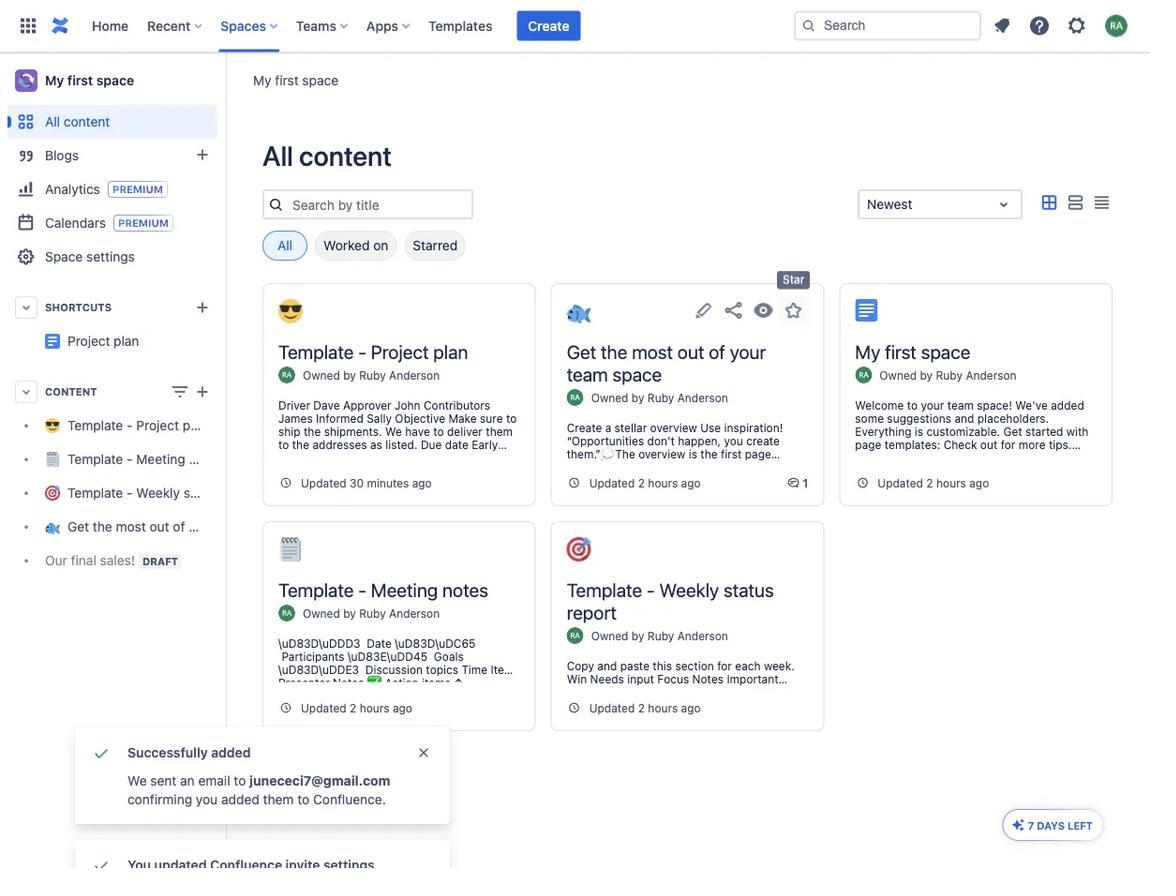 Task type: vqa. For each thing, say whether or not it's contained in the screenshot.
the Move this page image
no



Task type: locate. For each thing, give the bounding box(es) containing it.
1 vertical spatial template - project plan
[[68, 418, 208, 433]]

0 vertical spatial all
[[45, 114, 60, 129]]

most
[[632, 340, 674, 363], [116, 519, 146, 535]]

star image
[[783, 299, 805, 322]]

page image
[[856, 299, 878, 322]]

anderson
[[389, 369, 440, 382], [967, 369, 1017, 382], [678, 391, 729, 404], [389, 607, 440, 620], [678, 629, 729, 642]]

my first space down teams
[[253, 72, 339, 88]]

premium image down the analytics link
[[113, 215, 173, 232]]

0 vertical spatial of
[[709, 340, 726, 363]]

0 vertical spatial all content
[[45, 114, 110, 129]]

important
[[727, 673, 779, 686]]

0 vertical spatial template - project plan
[[279, 340, 469, 363]]

owned by ruby anderson
[[303, 369, 440, 382], [880, 369, 1017, 382], [592, 391, 729, 404], [303, 607, 440, 620], [592, 629, 729, 642]]

0 horizontal spatial status
[[184, 485, 221, 501]]

notes left '✅'
[[333, 676, 364, 689]]

my first space link
[[8, 62, 218, 99], [253, 71, 339, 90]]

focus
[[658, 673, 690, 686]]

of up draft
[[173, 519, 185, 535]]

1 horizontal spatial get the most out of your team space
[[567, 340, 767, 385]]

added up "email"
[[211, 745, 251, 761]]

notes up \ud83d\udc65
[[443, 579, 489, 601]]

out inside get the most out of your team space
[[678, 340, 705, 363]]

0 vertical spatial the
[[601, 340, 628, 363]]

ago for plan
[[412, 477, 432, 490]]

confirming
[[128, 792, 192, 808]]

template - meeting notes up \ud83e\udd45
[[279, 579, 489, 601]]

1 vertical spatial of
[[173, 519, 185, 535]]

0 vertical spatial meeting
[[136, 452, 185, 467]]

owned by ruby anderson for project
[[303, 369, 440, 382]]

1 horizontal spatial weekly
[[660, 579, 720, 601]]

0 vertical spatial team
[[567, 363, 608, 385]]

all content up search by title field on the top of page
[[263, 140, 392, 172]]

0 horizontal spatial my
[[45, 73, 64, 88]]

status up the get the most out of your team space link
[[184, 485, 221, 501]]

calendars link
[[8, 206, 218, 240]]

by for weekly
[[632, 629, 645, 642]]

1 horizontal spatial team
[[567, 363, 608, 385]]

to right "email"
[[234, 773, 246, 789]]

template - project plan
[[279, 340, 469, 363], [68, 418, 208, 433]]

out down edit image
[[678, 340, 705, 363]]

1 horizontal spatial project plan
[[218, 326, 290, 341]]

2 horizontal spatial my
[[856, 340, 881, 363]]

premium image inside calendars link
[[113, 215, 173, 232]]

all
[[45, 114, 60, 129], [263, 140, 293, 172], [278, 238, 293, 253]]

0 horizontal spatial report
[[224, 485, 262, 501]]

home
[[92, 18, 129, 33]]

updated 2 hours ago for template - meeting notes
[[301, 702, 413, 715]]

junececi7@gmail.com
[[250, 773, 391, 789]]

1 horizontal spatial content
[[299, 140, 392, 172]]

status
[[184, 485, 221, 501], [724, 579, 775, 601]]

on
[[374, 238, 389, 253]]

anderson for weekly
[[678, 629, 729, 642]]

0 horizontal spatial first
[[67, 73, 93, 88]]

team inside tree
[[219, 519, 249, 535]]

banner
[[0, 0, 1151, 53]]

tree containing template - project plan
[[8, 409, 289, 578]]

ruby for most
[[648, 391, 675, 404]]

your profile and preferences image
[[1106, 15, 1128, 37]]

teams
[[296, 18, 337, 33]]

content up search by title field on the top of page
[[299, 140, 392, 172]]

all content
[[45, 114, 110, 129], [263, 140, 392, 172]]

:dart: image
[[567, 537, 592, 562]]

2 for template - weekly status report
[[639, 702, 645, 715]]

1 horizontal spatial your
[[730, 340, 767, 363]]

profile picture image
[[279, 367, 295, 384], [856, 367, 873, 384], [567, 389, 584, 406], [279, 605, 295, 622], [567, 628, 584, 644]]

collapse sidebar image
[[204, 62, 246, 99]]

0 horizontal spatial notes
[[333, 676, 364, 689]]

0 horizontal spatial out
[[150, 519, 169, 535]]

template - meeting notes up template - weekly status report link
[[68, 452, 223, 467]]

ago for status
[[682, 702, 701, 715]]

1 horizontal spatial notes
[[693, 673, 724, 686]]

notes
[[693, 673, 724, 686], [333, 676, 364, 689]]

project plan down shortcuts dropdown button
[[68, 333, 139, 349]]

1 horizontal spatial out
[[678, 340, 705, 363]]

content up blogs
[[64, 114, 110, 129]]

report
[[224, 485, 262, 501], [567, 601, 617, 623]]

sales!
[[100, 553, 135, 568]]

meeting up template - weekly status report link
[[136, 452, 185, 467]]

owned for template - meeting notes
[[303, 607, 340, 620]]

get the most out of your team space down edit image
[[567, 340, 767, 385]]

1 vertical spatial the
[[93, 519, 112, 535]]

:notepad_spiral: image
[[279, 537, 303, 562], [279, 537, 303, 562]]

1 horizontal spatial report
[[567, 601, 617, 623]]

template inside template - project plan link
[[68, 418, 123, 433]]

the
[[601, 340, 628, 363], [93, 519, 112, 535]]

my first space link down teams
[[253, 71, 339, 90]]

0 horizontal spatial all content
[[45, 114, 110, 129]]

get the most out of your team space up draft
[[68, 519, 289, 535]]

notification icon image
[[991, 15, 1014, 37]]

1 vertical spatial template - meeting notes
[[279, 579, 489, 601]]

project plan down all button
[[218, 326, 290, 341]]

presenter
[[279, 676, 330, 689]]

your inside tree
[[189, 519, 215, 535]]

1 vertical spatial weekly
[[660, 579, 720, 601]]

all right create a blog image
[[263, 140, 293, 172]]

notes right focus
[[693, 673, 724, 686]]

0 horizontal spatial my first space link
[[8, 62, 218, 99]]

weekly up the get the most out of your team space link
[[136, 485, 180, 501]]

0 horizontal spatial template - project plan
[[68, 418, 208, 433]]

ruby anderson link for most
[[648, 391, 729, 404]]

unwatch image
[[753, 299, 775, 322]]

1 horizontal spatial of
[[709, 340, 726, 363]]

profile picture image for get the most out of your team space
[[567, 389, 584, 406]]

hours for template - meeting notes
[[360, 702, 390, 715]]

0 horizontal spatial content
[[64, 114, 110, 129]]

item
[[491, 663, 514, 676]]

all content up blogs
[[45, 114, 110, 129]]

the inside tree
[[93, 519, 112, 535]]

0 vertical spatial your
[[730, 340, 767, 363]]

out up draft
[[150, 519, 169, 535]]

0 vertical spatial out
[[678, 340, 705, 363]]

blogs link
[[8, 139, 218, 173]]

2 horizontal spatial first
[[886, 340, 917, 363]]

blogs
[[45, 148, 79, 163]]

success image
[[90, 742, 113, 764]]

items
[[422, 676, 451, 689]]

1 vertical spatial all
[[263, 140, 293, 172]]

1 vertical spatial report
[[567, 601, 617, 623]]

1 vertical spatial most
[[116, 519, 146, 535]]

cards image
[[1038, 192, 1061, 214]]

project
[[218, 326, 261, 341], [68, 333, 110, 349], [371, 340, 429, 363], [136, 418, 179, 433]]

0 vertical spatial get
[[567, 340, 597, 363]]

None text field
[[868, 195, 871, 214]]

Search by title field
[[287, 191, 472, 218]]

all content inside "link"
[[45, 114, 110, 129]]

notes down create a page icon
[[189, 452, 223, 467]]

0 horizontal spatial notes
[[189, 452, 223, 467]]

weekly up section
[[660, 579, 720, 601]]

0 vertical spatial get the most out of your team space
[[567, 340, 767, 385]]

template - weekly status report
[[68, 485, 262, 501], [567, 579, 775, 623]]

tree
[[8, 409, 289, 578]]

0 horizontal spatial get
[[68, 519, 89, 535]]

first
[[275, 72, 299, 88], [67, 73, 93, 88], [886, 340, 917, 363]]

\ud83d\udde3
[[279, 663, 359, 676]]

:dart: image
[[567, 537, 592, 562]]

ruby anderson link for project
[[359, 369, 440, 382]]

you
[[196, 792, 218, 808]]

status up the each
[[724, 579, 775, 601]]

project plan
[[218, 326, 290, 341], [68, 333, 139, 349]]

0 horizontal spatial the
[[93, 519, 112, 535]]

0 vertical spatial content
[[64, 114, 110, 129]]

0 horizontal spatial my first space
[[45, 73, 134, 88]]

template - meeting notes link
[[8, 443, 223, 477]]

0 horizontal spatial project plan
[[68, 333, 139, 349]]

template - weekly status report up the get the most out of your team space link
[[68, 485, 262, 501]]

1 vertical spatial status
[[724, 579, 775, 601]]

0 horizontal spatial team
[[219, 519, 249, 535]]

each
[[736, 659, 761, 673]]

premium image down 'blogs' link
[[108, 181, 168, 198]]

notes inside tree
[[189, 452, 223, 467]]

premium icon image
[[1012, 818, 1027, 833]]

1 vertical spatial get
[[68, 519, 89, 535]]

starred button
[[405, 231, 466, 261]]

your down share image
[[730, 340, 767, 363]]

my down the page image
[[856, 340, 881, 363]]

template - weekly status report inside tree
[[68, 485, 262, 501]]

all left worked
[[278, 238, 293, 253]]

space inside tree
[[253, 519, 289, 535]]

anderson for meeting
[[389, 607, 440, 620]]

:sunglasses: image
[[279, 299, 303, 324], [279, 299, 303, 324]]

template - weekly status report up this
[[567, 579, 775, 623]]

project plan link
[[8, 325, 290, 358], [68, 333, 139, 349]]

1 vertical spatial your
[[189, 519, 215, 535]]

0 horizontal spatial meeting
[[136, 452, 185, 467]]

analytics
[[45, 181, 100, 197]]

0 vertical spatial weekly
[[136, 485, 180, 501]]

updated 2 hours ago for my first space
[[878, 477, 990, 490]]

status inside template - weekly status report
[[724, 579, 775, 601]]

template - meeting notes
[[68, 452, 223, 467], [279, 579, 489, 601]]

2 horizontal spatial my first space
[[856, 340, 971, 363]]

1 horizontal spatial status
[[724, 579, 775, 601]]

my
[[253, 72, 272, 88], [45, 73, 64, 88], [856, 340, 881, 363]]

left
[[1068, 820, 1094, 832]]

get the most out of your team space
[[567, 340, 767, 385], [68, 519, 289, 535]]

ruby anderson link for space
[[937, 369, 1017, 382]]

Search field
[[794, 11, 982, 41]]

0 vertical spatial premium image
[[108, 181, 168, 198]]

1 horizontal spatial the
[[601, 340, 628, 363]]

1 vertical spatial premium image
[[113, 215, 173, 232]]

added down "email"
[[221, 792, 260, 808]]

all inside button
[[278, 238, 293, 253]]

0 vertical spatial notes
[[189, 452, 223, 467]]

updated 2 hours ago for template - weekly status report
[[590, 702, 701, 715]]

1 vertical spatial all content
[[263, 140, 392, 172]]

help icon image
[[1029, 15, 1052, 37]]

starred
[[413, 238, 458, 253]]

- inside template - weekly status report link
[[127, 485, 133, 501]]

premium image
[[108, 181, 168, 198], [113, 215, 173, 232]]

my inside space element
[[45, 73, 64, 88]]

my right collapse sidebar image
[[253, 72, 272, 88]]

first inside space element
[[67, 73, 93, 88]]

space settings
[[45, 249, 135, 265]]

1 vertical spatial get the most out of your team space
[[68, 519, 289, 535]]

0 horizontal spatial template - meeting notes
[[68, 452, 223, 467]]

1 vertical spatial added
[[221, 792, 260, 808]]

hours
[[648, 477, 678, 490], [937, 477, 967, 490], [360, 702, 390, 715], [648, 702, 678, 715]]

1 horizontal spatial first
[[275, 72, 299, 88]]

confluence image
[[49, 15, 71, 37], [49, 15, 71, 37]]

my first space up all content "link"
[[45, 73, 134, 88]]

your down template - weekly status report link
[[189, 519, 215, 535]]

star tooltip
[[778, 270, 811, 288]]

meeting up \ud83d\udc65
[[371, 579, 438, 601]]

premium image for analytics
[[108, 181, 168, 198]]

my first space down the page image
[[856, 340, 971, 363]]

compact list image
[[1091, 192, 1113, 214]]

recent button
[[142, 11, 209, 41]]

them
[[263, 792, 294, 808]]

template
[[279, 340, 354, 363], [68, 418, 123, 433], [68, 452, 123, 467], [68, 485, 123, 501], [279, 579, 354, 601], [567, 579, 643, 601]]

to down junececi7@gmail.com
[[298, 792, 310, 808]]

0 horizontal spatial to
[[234, 773, 246, 789]]

1 vertical spatial out
[[150, 519, 169, 535]]

of down edit image
[[709, 340, 726, 363]]

- inside template - project plan link
[[127, 418, 133, 433]]

1 vertical spatial team
[[219, 519, 249, 535]]

updated for notes
[[301, 702, 347, 715]]

premium image inside the analytics link
[[108, 181, 168, 198]]

0 vertical spatial template - meeting notes
[[68, 452, 223, 467]]

0 horizontal spatial your
[[189, 519, 215, 535]]

0 horizontal spatial get the most out of your team space
[[68, 519, 289, 535]]

by for project
[[343, 369, 356, 382]]

notes inside \ud83d\uddd3  date \ud83d\udc65 participants \ud83e\udd45  goals \ud83d\udde3  discussion topics time item presenter notes     ✅  action items ⤴ decisions
[[333, 676, 364, 689]]

0 horizontal spatial template - weekly status report
[[68, 485, 262, 501]]

1 horizontal spatial most
[[632, 340, 674, 363]]

1 horizontal spatial my
[[253, 72, 272, 88]]

0 horizontal spatial of
[[173, 519, 185, 535]]

hours for my first space
[[937, 477, 967, 490]]

by for most
[[632, 391, 645, 404]]

my up all content "link"
[[45, 73, 64, 88]]

owned by ruby anderson for meeting
[[303, 607, 440, 620]]

profile picture image for template - weekly status report
[[567, 628, 584, 644]]

ago
[[412, 477, 432, 490], [682, 477, 701, 490], [970, 477, 990, 490], [393, 702, 413, 715], [682, 702, 701, 715]]

comments image
[[786, 476, 801, 491]]

1 vertical spatial notes
[[443, 579, 489, 601]]

the inside get the most out of your team space
[[601, 340, 628, 363]]

1 horizontal spatial template - weekly status report
[[567, 579, 775, 623]]

all up blogs
[[45, 114, 60, 129]]

weekly
[[136, 485, 180, 501], [660, 579, 720, 601]]

to
[[234, 773, 246, 789], [298, 792, 310, 808]]

space element
[[0, 53, 290, 870]]

updated
[[301, 477, 347, 490], [590, 477, 635, 490], [878, 477, 924, 490], [301, 702, 347, 715], [590, 702, 635, 715]]

:fish: image
[[567, 299, 592, 324], [567, 299, 592, 324]]

by for meeting
[[343, 607, 356, 620]]

0 vertical spatial report
[[224, 485, 262, 501]]

my first space
[[253, 72, 339, 88], [45, 73, 134, 88], [856, 340, 971, 363]]

0 vertical spatial status
[[184, 485, 221, 501]]

time
[[462, 663, 488, 676]]

my first space link up all content "link"
[[8, 62, 218, 99]]

out
[[678, 340, 705, 363], [150, 519, 169, 535]]

1 vertical spatial meeting
[[371, 579, 438, 601]]

0 vertical spatial most
[[632, 340, 674, 363]]

template - project plan inside template - project plan link
[[68, 418, 208, 433]]

0 horizontal spatial weekly
[[136, 485, 180, 501]]

1 horizontal spatial to
[[298, 792, 310, 808]]

1 horizontal spatial template - project plan
[[279, 340, 469, 363]]

0 horizontal spatial most
[[116, 519, 146, 535]]

7 days left
[[1029, 820, 1094, 832]]

0 vertical spatial template - weekly status report
[[68, 485, 262, 501]]

owned for get the most out of your team space
[[592, 391, 629, 404]]

settings
[[86, 249, 135, 265]]

2 vertical spatial all
[[278, 238, 293, 253]]

ruby for meeting
[[359, 607, 386, 620]]



Task type: describe. For each thing, give the bounding box(es) containing it.
7 days left button
[[1004, 810, 1103, 840]]

1 horizontal spatial all content
[[263, 140, 392, 172]]

apps
[[367, 18, 399, 33]]

ago for notes
[[393, 702, 413, 715]]

email
[[198, 773, 230, 789]]

dismiss image
[[416, 746, 431, 761]]

profile picture image for template - meeting notes
[[279, 605, 295, 622]]

newest
[[868, 197, 913, 212]]

apps button
[[361, 11, 417, 41]]

owned by ruby anderson for most
[[592, 391, 729, 404]]

template inside template - weekly status report link
[[68, 485, 123, 501]]

calendars
[[45, 215, 106, 230]]

edit image
[[693, 299, 715, 322]]

template - project plan image
[[45, 334, 60, 349]]

space
[[45, 249, 83, 265]]

participants
[[282, 650, 345, 663]]

updated for plan
[[301, 477, 347, 490]]

paste
[[621, 659, 650, 673]]

1 horizontal spatial my first space link
[[253, 71, 339, 90]]

2 for my first space
[[927, 477, 934, 490]]

shortcuts
[[45, 302, 112, 314]]

week.
[[764, 659, 795, 673]]

template - weekly status report link
[[8, 477, 262, 510]]

team inside get the most out of your team space
[[567, 363, 608, 385]]

open image
[[993, 193, 1016, 216]]

for
[[718, 659, 732, 673]]

by for space
[[921, 369, 933, 382]]

win
[[567, 673, 587, 686]]

⤴
[[454, 676, 463, 689]]

confluence.
[[313, 792, 386, 808]]

\ud83d\udc65
[[395, 637, 476, 650]]

create a page image
[[191, 381, 214, 403]]

notes inside copy and paste this section for each week. win needs input focus notes important links
[[693, 673, 724, 686]]

1 vertical spatial to
[[298, 792, 310, 808]]

template inside template - meeting notes link
[[68, 452, 123, 467]]

copy and paste this section for each week. win needs input focus notes important links
[[567, 659, 795, 699]]

- inside template - meeting notes link
[[127, 452, 133, 467]]

\ud83d\uddd3  date \ud83d\udc65 participants \ud83e\udd45  goals \ud83d\udde3  discussion topics time item presenter notes     ✅  action items ⤴ decisions
[[279, 637, 514, 703]]

space inside get the most out of your team space
[[613, 363, 662, 385]]

hours for template - weekly status report
[[648, 702, 678, 715]]

updated 30 minutes ago
[[301, 477, 432, 490]]

share image
[[723, 299, 745, 322]]

anderson for space
[[967, 369, 1017, 382]]

most inside space element
[[116, 519, 146, 535]]

recent
[[147, 18, 191, 33]]

1
[[803, 477, 809, 490]]

template - project plan link
[[8, 409, 218, 443]]

1 vertical spatial content
[[299, 140, 392, 172]]

change view image
[[169, 381, 191, 403]]

owned by ruby anderson for space
[[880, 369, 1017, 382]]

this
[[653, 659, 673, 673]]

days
[[1038, 820, 1066, 832]]

template - meeting notes inside tree
[[68, 452, 223, 467]]

create a blog image
[[191, 144, 214, 166]]

of inside get the most out of your team space
[[709, 340, 726, 363]]

2 for template - meeting notes
[[350, 702, 357, 715]]

sent
[[150, 773, 177, 789]]

ruby for weekly
[[648, 629, 675, 642]]

0 vertical spatial added
[[211, 745, 251, 761]]

star
[[783, 272, 805, 285]]

owned for template - weekly status report
[[592, 629, 629, 642]]

global element
[[11, 0, 791, 52]]

list image
[[1065, 192, 1087, 214]]

links
[[567, 686, 595, 699]]

an
[[180, 773, 195, 789]]

worked on
[[324, 238, 389, 253]]

banner containing home
[[0, 0, 1151, 53]]

add shortcut image
[[191, 296, 214, 319]]

1 horizontal spatial get
[[567, 340, 597, 363]]

our
[[45, 553, 67, 568]]

ruby for space
[[937, 369, 963, 382]]

appswitcher icon image
[[17, 15, 39, 37]]

owned by ruby anderson for weekly
[[592, 629, 729, 642]]

1 horizontal spatial template - meeting notes
[[279, 579, 489, 601]]

your inside get the most out of your team space
[[730, 340, 767, 363]]

content
[[45, 386, 97, 398]]

teams button
[[291, 11, 355, 41]]

spaces button
[[215, 11, 285, 41]]

space settings link
[[8, 240, 218, 274]]

1 horizontal spatial notes
[[443, 579, 489, 601]]

template inside template - weekly status report
[[567, 579, 643, 601]]

get inside space element
[[68, 519, 89, 535]]

we sent an email to junececi7@gmail.com confirming you added them to confluence.
[[128, 773, 391, 808]]

profile picture image for template - project plan
[[279, 367, 295, 384]]

needs
[[591, 673, 625, 686]]

ruby for project
[[359, 369, 386, 382]]

decisions
[[282, 689, 333, 703]]

successfully added
[[128, 745, 251, 761]]

worked on button
[[315, 231, 397, 261]]

final
[[71, 553, 96, 568]]

we
[[128, 773, 147, 789]]

meeting inside space element
[[136, 452, 185, 467]]

shortcuts button
[[8, 291, 218, 325]]

create
[[528, 18, 570, 33]]

1 horizontal spatial my first space
[[253, 72, 339, 88]]

project plan link down shortcuts dropdown button
[[68, 333, 139, 349]]

get the most out of your team space link
[[8, 510, 289, 544]]

7
[[1029, 820, 1035, 832]]

input
[[628, 673, 655, 686]]

templates link
[[423, 11, 498, 41]]

draft
[[143, 556, 178, 568]]

ruby anderson link for meeting
[[359, 607, 440, 620]]

owned for my first space
[[880, 369, 917, 382]]

30
[[350, 477, 364, 490]]

tree inside space element
[[8, 409, 289, 578]]

0 vertical spatial to
[[234, 773, 246, 789]]

copy
[[567, 659, 595, 673]]

search image
[[802, 18, 817, 33]]

ruby anderson link for weekly
[[648, 629, 729, 642]]

worked
[[324, 238, 370, 253]]

profile picture image for my first space
[[856, 367, 873, 384]]

✅
[[368, 676, 379, 689]]

minutes
[[367, 477, 409, 490]]

my first space inside space element
[[45, 73, 134, 88]]

1 vertical spatial template - weekly status report
[[567, 579, 775, 623]]

topics
[[426, 663, 459, 676]]

of inside tree
[[173, 519, 185, 535]]

all inside "link"
[[45, 114, 60, 129]]

our final sales! draft
[[45, 553, 178, 568]]

settings icon image
[[1067, 15, 1089, 37]]

content inside "link"
[[64, 114, 110, 129]]

templates
[[429, 18, 493, 33]]

status inside tree
[[184, 485, 221, 501]]

added inside we sent an email to junececi7@gmail.com confirming you added them to confluence.
[[221, 792, 260, 808]]

project plan link up the change view image on the top of the page
[[8, 325, 290, 358]]

content button
[[8, 375, 218, 409]]

plan inside tree
[[183, 418, 208, 433]]

successfully
[[128, 745, 208, 761]]

\ud83e\udd45
[[348, 650, 428, 663]]

weekly inside tree
[[136, 485, 180, 501]]

\ud83d\uddd3
[[279, 637, 361, 650]]

section
[[676, 659, 715, 673]]

owned for template - project plan
[[303, 369, 340, 382]]

success image
[[90, 855, 113, 870]]

all content link
[[8, 105, 218, 139]]

analytics link
[[8, 173, 218, 206]]

premium image for calendars
[[113, 215, 173, 232]]

anderson for most
[[678, 391, 729, 404]]

create link
[[517, 11, 581, 41]]

anderson for project
[[389, 369, 440, 382]]

report inside template - weekly status report link
[[224, 485, 262, 501]]

all button
[[263, 231, 308, 261]]

home link
[[86, 11, 134, 41]]

and
[[598, 659, 618, 673]]

1 horizontal spatial meeting
[[371, 579, 438, 601]]

get the most out of your team space inside tree
[[68, 519, 289, 535]]

spaces
[[221, 18, 266, 33]]

updated for status
[[590, 702, 635, 715]]

out inside the get the most out of your team space link
[[150, 519, 169, 535]]



